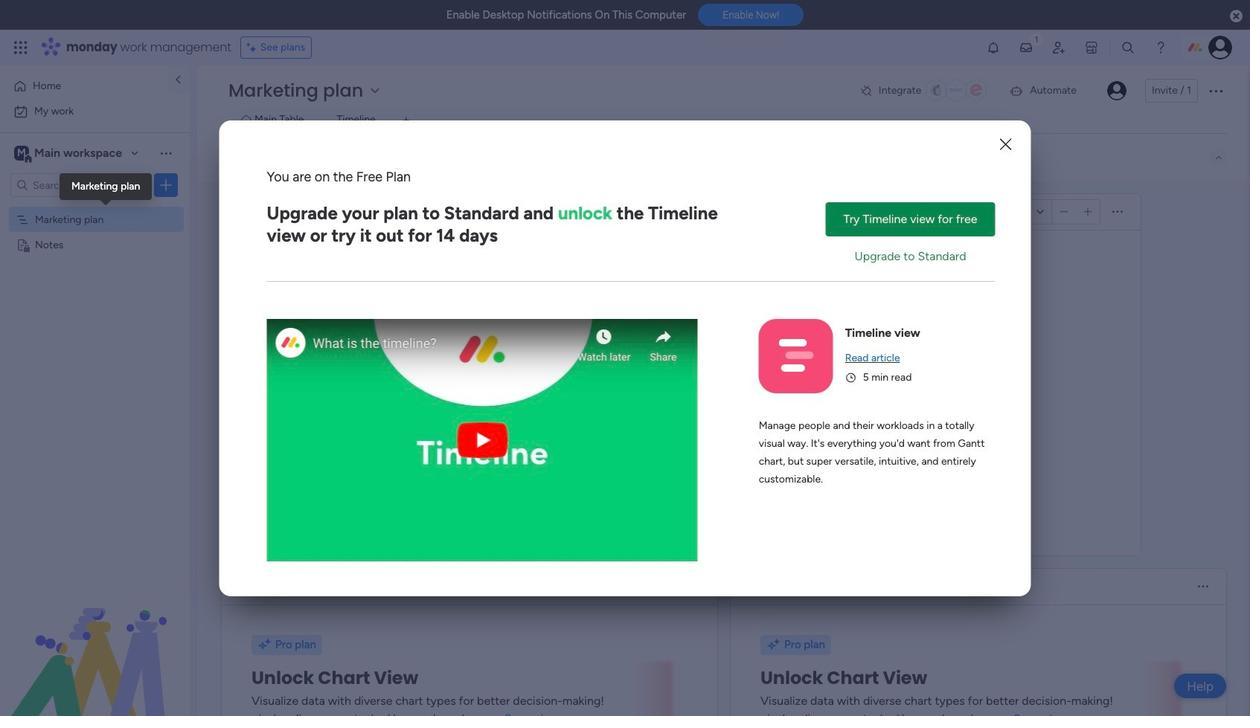 Task type: locate. For each thing, give the bounding box(es) containing it.
option
[[9, 74, 159, 98], [9, 100, 181, 124], [0, 206, 190, 209]]

1 horizontal spatial kendall parks image
[[1209, 36, 1232, 60]]

None field
[[243, 202, 422, 222], [243, 578, 289, 597], [243, 202, 422, 222], [243, 578, 289, 597]]

search everything image
[[1121, 40, 1136, 55]]

main content
[[197, 182, 1250, 717]]

tab
[[394, 109, 418, 132]]

lottie animation element
[[0, 566, 190, 717]]

v2 minus image
[[1060, 207, 1068, 218]]

1 vertical spatial kendall parks image
[[1107, 81, 1127, 100]]

tab list
[[225, 109, 1228, 133]]

kendall parks image down dapulse close "icon"
[[1209, 36, 1232, 60]]

list box
[[0, 204, 190, 458]]

kendall parks image down the search everything 'image'
[[1107, 81, 1127, 100]]

kendall parks image
[[1209, 36, 1232, 60], [1107, 81, 1127, 100]]

chart click to edit element
[[752, 577, 799, 598]]

dapulse close image
[[1230, 9, 1243, 24]]

update feed image
[[1019, 40, 1034, 55]]

select product image
[[13, 40, 28, 55]]

more dots image
[[1113, 207, 1123, 218]]

invite members image
[[1052, 40, 1066, 55]]

1 image
[[1030, 31, 1043, 47]]

0 vertical spatial kendall parks image
[[1209, 36, 1232, 60]]

workspace selection element
[[14, 144, 124, 164]]

monday marketplace image
[[1084, 40, 1099, 55]]

more dots image
[[1198, 582, 1209, 593]]

1 vertical spatial option
[[9, 100, 181, 124]]

workspace image
[[14, 145, 29, 161]]



Task type: describe. For each thing, give the bounding box(es) containing it.
collapse image
[[1213, 152, 1225, 164]]

notifications image
[[986, 40, 1001, 55]]

0 horizontal spatial kendall parks image
[[1107, 81, 1127, 100]]

see plans image
[[247, 39, 260, 56]]

Search in workspace field
[[31, 177, 124, 194]]

add view image
[[403, 115, 409, 126]]

lottie animation image
[[0, 566, 190, 717]]

payments.pricing.features.titles.timeline image
[[779, 339, 814, 373]]

private board image
[[16, 237, 30, 252]]

help image
[[1154, 40, 1168, 55]]

v2 plus image
[[1084, 207, 1092, 218]]

0 vertical spatial option
[[9, 74, 159, 98]]

2 vertical spatial option
[[0, 206, 190, 209]]



Task type: vqa. For each thing, say whether or not it's contained in the screenshot.
Search in workspace field
yes



